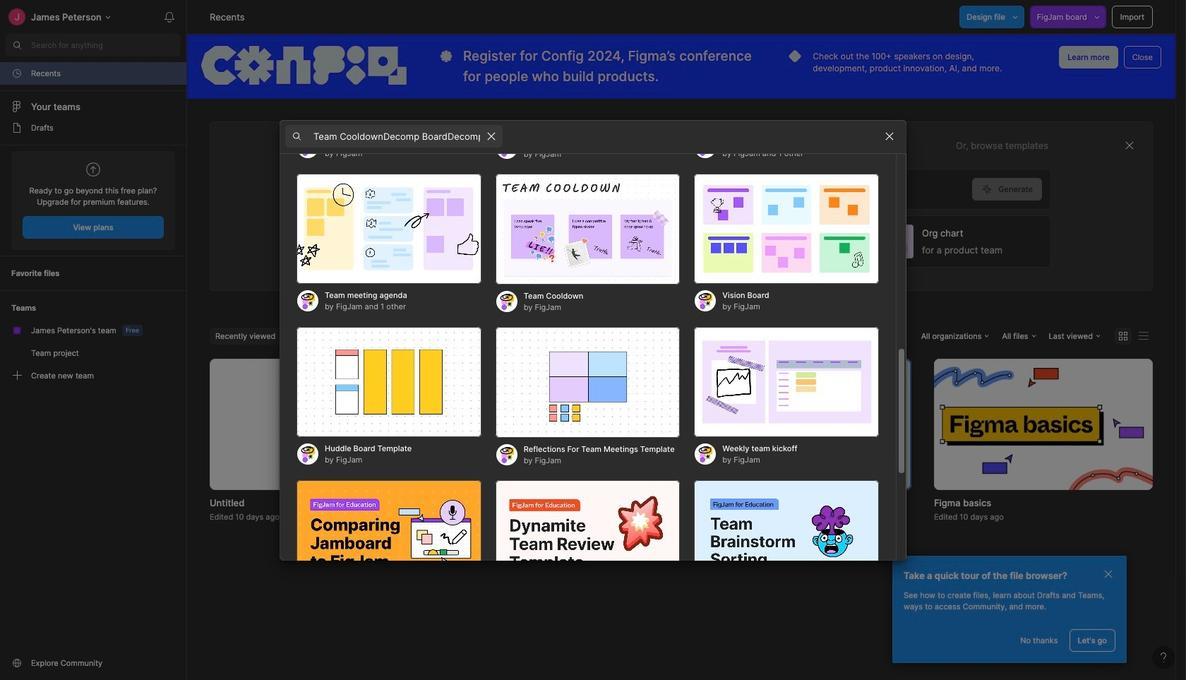 Task type: vqa. For each thing, say whether or not it's contained in the screenshot.
Team Brainstorm Sorting image
yes



Task type: locate. For each thing, give the bounding box(es) containing it.
recent 16 image
[[11, 68, 23, 79]]

team brainstorm sorting image
[[694, 480, 879, 591]]

comparing jamboard to figjam image
[[297, 480, 481, 591]]

file thumbnail image
[[451, 358, 670, 490], [693, 358, 912, 490], [934, 358, 1153, 490], [278, 365, 360, 483]]

vision board image
[[694, 173, 879, 284]]

dialog
[[280, 20, 907, 619]]



Task type: describe. For each thing, give the bounding box(es) containing it.
bell 32 image
[[158, 6, 181, 28]]

reflections for team meetings template image
[[495, 327, 680, 437]]

dynamite team review image
[[495, 480, 680, 591]]

Search templates text field
[[314, 128, 480, 145]]

team cooldown image
[[495, 173, 680, 284]]

page 16 image
[[11, 122, 23, 133]]

Search for anything text field
[[31, 40, 181, 51]]

community 16 image
[[11, 657, 23, 669]]

huddle board template image
[[297, 327, 481, 437]]

weekly team kickoff image
[[694, 327, 879, 437]]

Ex: A weekly team meeting, starting with an ice breaker field
[[312, 169, 973, 209]]

search 32 image
[[6, 34, 28, 56]]

team meeting agenda image
[[297, 173, 481, 284]]



